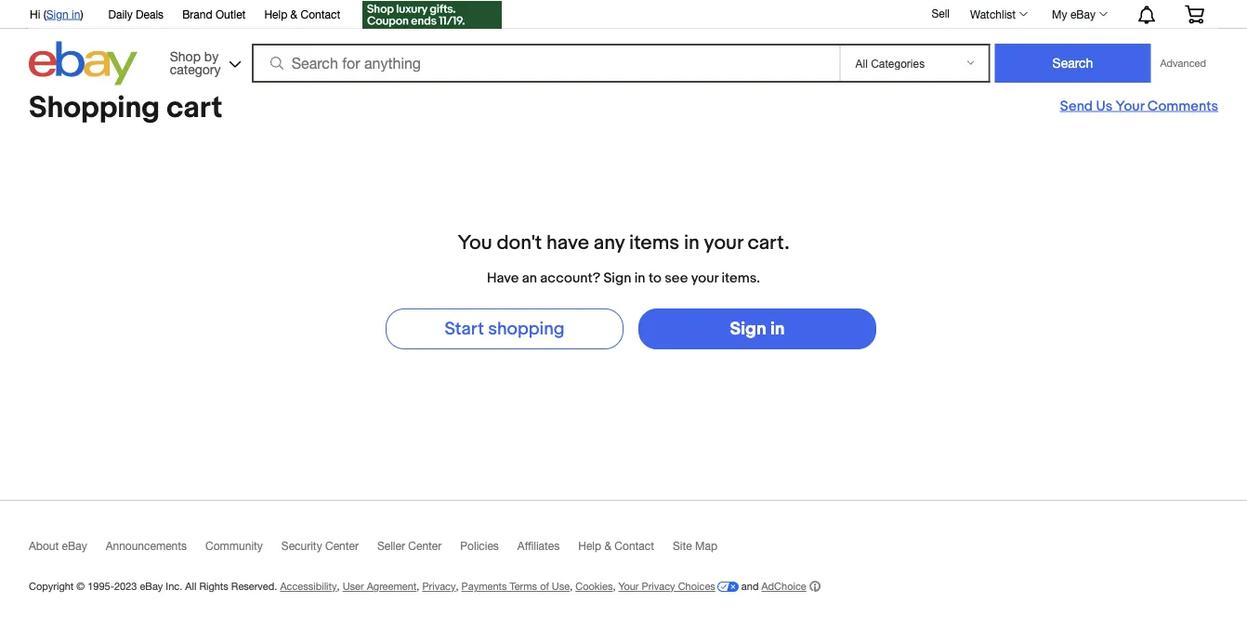 Task type: locate. For each thing, give the bounding box(es) containing it.
adchoice link
[[762, 581, 821, 593]]

, left user
[[337, 581, 340, 593]]

help & contact up cookies link
[[578, 540, 654, 553]]

privacy down seller center link
[[422, 581, 456, 593]]

2 horizontal spatial sign
[[730, 318, 767, 340]]

& right the 'outlet'
[[291, 7, 298, 20]]

seller center link
[[377, 540, 460, 561]]

about
[[29, 540, 59, 553]]

sign in link right hi
[[46, 7, 80, 20]]

& up cookies on the left
[[605, 540, 612, 553]]

0 vertical spatial contact
[[301, 7, 340, 20]]

0 vertical spatial sign in link
[[46, 7, 80, 20]]

watchlist
[[970, 7, 1016, 20]]

agreement
[[367, 581, 417, 593]]

2 horizontal spatial ebay
[[1071, 7, 1096, 20]]

your
[[1116, 98, 1145, 114], [619, 581, 639, 593]]

shopping
[[29, 90, 160, 126]]

None submit
[[995, 44, 1151, 83]]

0 vertical spatial sign
[[46, 7, 69, 20]]

center for seller center
[[408, 540, 442, 553]]

Search for anything text field
[[254, 46, 836, 81]]

sell
[[932, 7, 950, 20]]

0 vertical spatial your
[[704, 231, 743, 255]]

payments terms of use link
[[462, 581, 570, 593]]

seller center
[[377, 540, 442, 553]]

have an account? sign in to see your items.
[[487, 270, 760, 286]]

center for security center
[[325, 540, 359, 553]]

daily deals link
[[108, 5, 164, 25]]

rights
[[199, 581, 228, 593]]

center
[[325, 540, 359, 553], [408, 540, 442, 553]]

sign right hi
[[46, 7, 69, 20]]

shop by category banner
[[20, 0, 1219, 90]]

1 vertical spatial contact
[[615, 540, 654, 553]]

brand outlet
[[182, 7, 246, 20]]

in left to on the right of the page
[[635, 270, 646, 286]]

sign down the you don't have any items in your cart. at the top
[[604, 270, 632, 286]]

0 horizontal spatial ebay
[[62, 540, 87, 553]]

contact left the site
[[615, 540, 654, 553]]

, left cookies on the left
[[570, 581, 573, 593]]

sign down items. at the top right of the page
[[730, 318, 767, 340]]

help & contact
[[264, 7, 340, 20], [578, 540, 654, 553]]

inc.
[[166, 581, 182, 593]]

2 center from the left
[[408, 540, 442, 553]]

you
[[458, 231, 492, 255]]

your
[[704, 231, 743, 255], [691, 270, 719, 286]]

cart.
[[748, 231, 790, 255]]

community link
[[205, 540, 282, 561]]

your right see
[[691, 270, 719, 286]]

center right security
[[325, 540, 359, 553]]

1 vertical spatial help
[[578, 540, 602, 553]]

your up items. at the top right of the page
[[704, 231, 743, 255]]

2 privacy from the left
[[642, 581, 675, 593]]

2 vertical spatial ebay
[[140, 581, 163, 593]]

0 horizontal spatial your
[[619, 581, 639, 593]]

help & contact link
[[264, 5, 340, 25], [578, 540, 673, 561]]

help up cookies on the left
[[578, 540, 602, 553]]

1 vertical spatial &
[[605, 540, 612, 553]]

security center
[[282, 540, 359, 553]]

start shopping link
[[386, 309, 624, 350]]

contact right the 'outlet'
[[301, 7, 340, 20]]

in right (
[[72, 7, 80, 20]]

in down cart.
[[771, 318, 785, 340]]

category
[[170, 61, 221, 77]]

security center link
[[282, 540, 377, 561]]

1 horizontal spatial help & contact link
[[578, 540, 673, 561]]

©
[[77, 581, 85, 593]]

0 horizontal spatial sign in link
[[46, 7, 80, 20]]

0 horizontal spatial center
[[325, 540, 359, 553]]

sign in link down items. at the top right of the page
[[639, 309, 877, 350]]

see
[[665, 270, 688, 286]]

affiliates link
[[518, 540, 578, 561]]

,
[[337, 581, 340, 593], [417, 581, 420, 593], [456, 581, 459, 593], [570, 581, 573, 593], [613, 581, 616, 593]]

1 vertical spatial sign
[[604, 270, 632, 286]]

1 horizontal spatial ebay
[[140, 581, 163, 593]]

help for the bottommost the help & contact link
[[578, 540, 602, 553]]

ebay inside account navigation
[[1071, 7, 1096, 20]]

0 horizontal spatial sign
[[46, 7, 69, 20]]

help & contact link up cookies on the left
[[578, 540, 673, 561]]

get the coupon image
[[363, 1, 502, 29]]

0 horizontal spatial help
[[264, 7, 287, 20]]

1 horizontal spatial center
[[408, 540, 442, 553]]

5 , from the left
[[613, 581, 616, 593]]

1 privacy from the left
[[422, 581, 456, 593]]

help right the 'outlet'
[[264, 7, 287, 20]]

help inside account navigation
[[264, 7, 287, 20]]

contact
[[301, 7, 340, 20], [615, 540, 654, 553]]

ebay left 'inc.' on the left of the page
[[140, 581, 163, 593]]

ebay right "about"
[[62, 540, 87, 553]]

0 horizontal spatial contact
[[301, 7, 340, 20]]

your right cookies link
[[619, 581, 639, 593]]

, left payments
[[456, 581, 459, 593]]

1 vertical spatial ebay
[[62, 540, 87, 553]]

0 horizontal spatial help & contact
[[264, 7, 340, 20]]

0 horizontal spatial privacy
[[422, 581, 456, 593]]

1 horizontal spatial your
[[1116, 98, 1145, 114]]

)
[[80, 7, 83, 20]]

brand
[[182, 7, 212, 20]]

privacy
[[422, 581, 456, 593], [642, 581, 675, 593]]

0 vertical spatial help
[[264, 7, 287, 20]]

ebay
[[1071, 7, 1096, 20], [62, 540, 87, 553], [140, 581, 163, 593]]

1 vertical spatial your
[[619, 581, 639, 593]]

policies
[[460, 540, 499, 553]]

0 vertical spatial help & contact
[[264, 7, 340, 20]]

sign
[[46, 7, 69, 20], [604, 270, 632, 286], [730, 318, 767, 340]]

0 vertical spatial ebay
[[1071, 7, 1096, 20]]

, right use
[[613, 581, 616, 593]]

about ebay
[[29, 540, 87, 553]]

1 horizontal spatial help
[[578, 540, 602, 553]]

in right items
[[684, 231, 700, 255]]

1 vertical spatial help & contact
[[578, 540, 654, 553]]

brand outlet link
[[182, 5, 246, 25]]

0 horizontal spatial &
[[291, 7, 298, 20]]

don't
[[497, 231, 542, 255]]

0 vertical spatial &
[[291, 7, 298, 20]]

ebay right my
[[1071, 7, 1096, 20]]

help
[[264, 7, 287, 20], [578, 540, 602, 553]]

1 center from the left
[[325, 540, 359, 553]]

ebay for my ebay
[[1071, 7, 1096, 20]]

, left privacy link
[[417, 581, 420, 593]]

sign in link
[[46, 7, 80, 20], [639, 309, 877, 350]]

&
[[291, 7, 298, 20], [605, 540, 612, 553]]

help & contact link right the 'outlet'
[[264, 5, 340, 25]]

hi ( sign in )
[[30, 7, 83, 20]]

us
[[1096, 98, 1113, 114]]

privacy left choices
[[642, 581, 675, 593]]

shop by category
[[170, 48, 221, 77]]

1 vertical spatial sign in link
[[639, 309, 877, 350]]

accessibility link
[[280, 581, 337, 593]]

help for top the help & contact link
[[264, 7, 287, 20]]

in
[[72, 7, 80, 20], [684, 231, 700, 255], [635, 270, 646, 286], [771, 318, 785, 340]]

cookies
[[576, 581, 613, 593]]

about ebay link
[[29, 540, 106, 561]]

shop
[[170, 48, 201, 64]]

account navigation
[[20, 0, 1219, 31]]

map
[[695, 540, 718, 553]]

1 , from the left
[[337, 581, 340, 593]]

1 horizontal spatial privacy
[[642, 581, 675, 593]]

(
[[43, 7, 46, 20]]

help & contact right the 'outlet'
[[264, 7, 340, 20]]

center right seller
[[408, 540, 442, 553]]

your right us
[[1116, 98, 1145, 114]]

0 horizontal spatial help & contact link
[[264, 5, 340, 25]]

sign inside account navigation
[[46, 7, 69, 20]]

1 horizontal spatial &
[[605, 540, 612, 553]]



Task type: describe. For each thing, give the bounding box(es) containing it.
shop by category button
[[162, 41, 245, 81]]

start
[[445, 318, 484, 340]]

an
[[522, 270, 537, 286]]

copyright
[[29, 581, 74, 593]]

cart
[[167, 90, 223, 126]]

user agreement link
[[343, 581, 417, 593]]

seller
[[377, 540, 405, 553]]

1 vertical spatial help & contact link
[[578, 540, 673, 561]]

reserved.
[[231, 581, 277, 593]]

affiliates
[[518, 540, 560, 553]]

3 , from the left
[[456, 581, 459, 593]]

all
[[185, 581, 196, 593]]

0 vertical spatial your
[[1116, 98, 1145, 114]]

shopping
[[488, 318, 565, 340]]

adchoice
[[762, 581, 807, 593]]

my ebay link
[[1042, 3, 1116, 25]]

sell link
[[923, 7, 958, 20]]

0 vertical spatial help & contact link
[[264, 5, 340, 25]]

site map link
[[673, 540, 736, 561]]

daily
[[108, 7, 133, 20]]

1995-
[[88, 581, 114, 593]]

cookies link
[[576, 581, 613, 593]]

in inside account navigation
[[72, 7, 80, 20]]

any
[[594, 231, 625, 255]]

1 horizontal spatial help & contact
[[578, 540, 654, 553]]

4 , from the left
[[570, 581, 573, 593]]

announcements link
[[106, 540, 205, 561]]

site
[[673, 540, 692, 553]]

none submit inside shop by category banner
[[995, 44, 1151, 83]]

1 horizontal spatial contact
[[615, 540, 654, 553]]

account?
[[540, 270, 601, 286]]

of
[[540, 581, 549, 593]]

to
[[649, 270, 662, 286]]

announcements
[[106, 540, 187, 553]]

user
[[343, 581, 364, 593]]

choices
[[678, 581, 716, 593]]

you don't have any items in your cart.
[[458, 231, 790, 255]]

watchlist link
[[960, 3, 1037, 25]]

your shopping cart is empty image
[[1184, 5, 1206, 23]]

items
[[629, 231, 680, 255]]

my
[[1052, 7, 1068, 20]]

ebay for about ebay
[[62, 540, 87, 553]]

have
[[547, 231, 589, 255]]

items.
[[722, 270, 760, 286]]

by
[[204, 48, 219, 64]]

have
[[487, 270, 519, 286]]

daily deals
[[108, 7, 164, 20]]

comments
[[1148, 98, 1219, 114]]

sign in
[[730, 318, 785, 340]]

2023
[[114, 581, 137, 593]]

2 vertical spatial sign
[[730, 318, 767, 340]]

shopping cart
[[29, 90, 223, 126]]

copyright © 1995-2023 ebay inc. all rights reserved. accessibility , user agreement , privacy , payments terms of use , cookies , your privacy choices
[[29, 581, 716, 593]]

policies link
[[460, 540, 518, 561]]

my ebay
[[1052, 7, 1096, 20]]

security
[[282, 540, 322, 553]]

hi
[[30, 7, 40, 20]]

start shopping
[[445, 318, 565, 340]]

and
[[742, 581, 759, 593]]

and adchoice
[[739, 581, 807, 593]]

terms
[[510, 581, 537, 593]]

accessibility
[[280, 581, 337, 593]]

community
[[205, 540, 263, 553]]

deals
[[136, 7, 164, 20]]

& inside account navigation
[[291, 7, 298, 20]]

payments
[[462, 581, 507, 593]]

help & contact inside account navigation
[[264, 7, 340, 20]]

outlet
[[216, 7, 246, 20]]

contact inside account navigation
[[301, 7, 340, 20]]

advanced link
[[1151, 45, 1216, 82]]

send us your comments link
[[1060, 98, 1219, 114]]

send
[[1060, 98, 1093, 114]]

use
[[552, 581, 570, 593]]

advanced
[[1161, 57, 1207, 69]]

1 horizontal spatial sign
[[604, 270, 632, 286]]

send us your comments
[[1060, 98, 1219, 114]]

1 vertical spatial your
[[691, 270, 719, 286]]

site map
[[673, 540, 718, 553]]

1 horizontal spatial sign in link
[[639, 309, 877, 350]]

privacy link
[[422, 581, 456, 593]]

2 , from the left
[[417, 581, 420, 593]]

your privacy choices link
[[619, 581, 739, 593]]



Task type: vqa. For each thing, say whether or not it's contained in the screenshot.
AND ADCHOICE
yes



